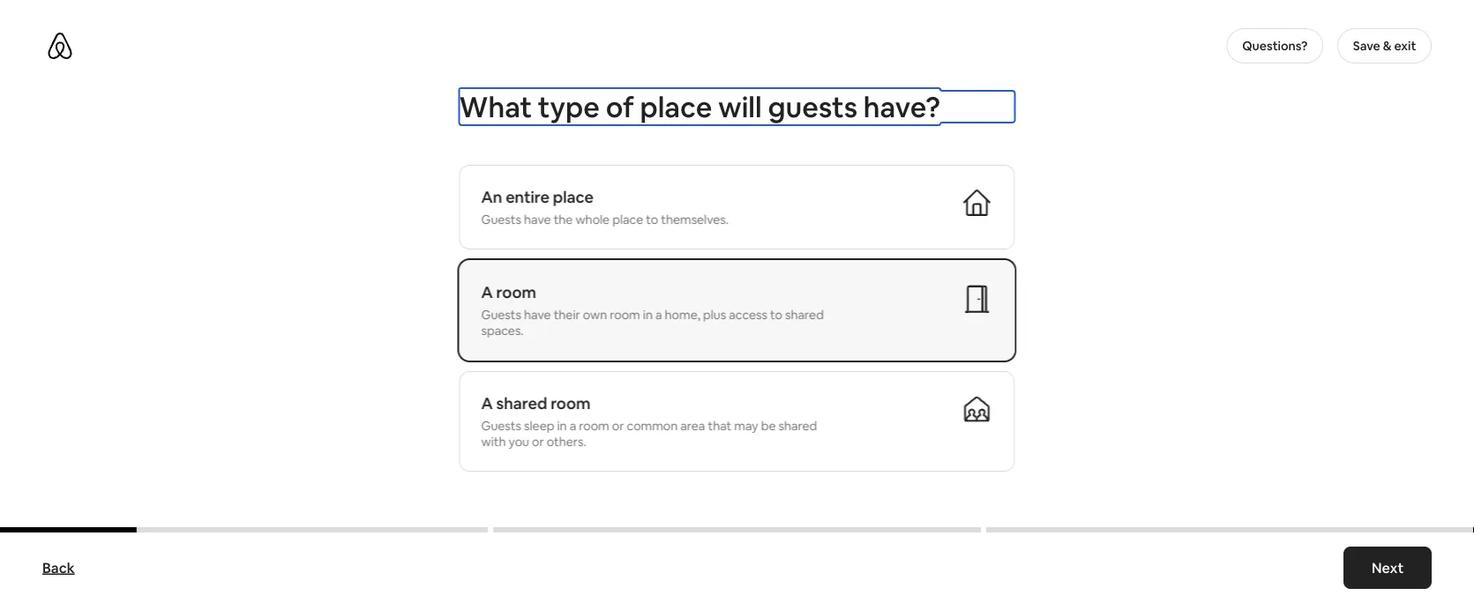 Task type: vqa. For each thing, say whether or not it's contained in the screenshot.
in
yes



Task type: locate. For each thing, give the bounding box(es) containing it.
area
[[680, 418, 705, 434]]

guests left their
[[481, 307, 521, 323]]

guests for entire
[[481, 212, 521, 228]]

0 vertical spatial shared
[[785, 307, 824, 323]]

a for a room
[[481, 282, 493, 303]]

0 vertical spatial in
[[643, 307, 653, 323]]

have left their
[[524, 307, 551, 323]]

others.
[[547, 434, 586, 450]]

have down entire
[[524, 212, 551, 228]]

guests
[[768, 88, 858, 125]]

guests down an
[[481, 212, 521, 228]]

with
[[481, 434, 506, 450]]

0 vertical spatial a
[[656, 307, 662, 323]]

1 vertical spatial have
[[524, 307, 551, 323]]

own
[[583, 307, 607, 323]]

place up the
[[553, 187, 594, 208]]

have inside the a room guests have their own room in a home, plus access to shared spaces.
[[524, 307, 551, 323]]

guests
[[481, 212, 521, 228], [481, 307, 521, 323], [481, 418, 521, 434]]

have
[[524, 212, 551, 228], [524, 307, 551, 323]]

a
[[656, 307, 662, 323], [570, 418, 576, 434]]

shared
[[785, 307, 824, 323], [496, 393, 547, 414], [779, 418, 817, 434]]

save & exit
[[1353, 38, 1416, 54]]

access
[[729, 307, 768, 323]]

to
[[646, 212, 658, 228], [770, 307, 783, 323]]

room
[[496, 282, 536, 303], [610, 307, 640, 323], [551, 393, 591, 414], [579, 418, 609, 434]]

1 vertical spatial guests
[[481, 307, 521, 323]]

1 vertical spatial shared
[[496, 393, 547, 414]]

have inside an entire place guests have the whole place to themselves.
[[524, 212, 551, 228]]

3 guests from the top
[[481, 418, 521, 434]]

or
[[612, 418, 624, 434], [532, 434, 544, 450]]

1 a from the top
[[481, 282, 493, 303]]

0 vertical spatial have
[[524, 212, 551, 228]]

will
[[718, 88, 762, 125]]

in
[[643, 307, 653, 323], [557, 418, 567, 434]]

type
[[538, 88, 600, 125]]

shared right be
[[779, 418, 817, 434]]

shared up sleep
[[496, 393, 547, 414]]

place
[[640, 88, 712, 125], [553, 187, 594, 208], [612, 212, 643, 228]]

1 horizontal spatial in
[[643, 307, 653, 323]]

guests inside an entire place guests have the whole place to themselves.
[[481, 212, 521, 228]]

an entire place guests have the whole place to themselves.
[[481, 187, 729, 228]]

1 vertical spatial to
[[770, 307, 783, 323]]

in inside the a room guests have their own room in a home, plus access to shared spaces.
[[643, 307, 653, 323]]

1 vertical spatial a
[[481, 393, 493, 414]]

be
[[761, 418, 776, 434]]

an
[[481, 187, 502, 208]]

in left home,
[[643, 307, 653, 323]]

0 vertical spatial a
[[481, 282, 493, 303]]

guests inside the a room guests have their own room in a home, plus access to shared spaces.
[[481, 307, 521, 323]]

guests left sleep
[[481, 418, 521, 434]]

a
[[481, 282, 493, 303], [481, 393, 493, 414]]

0 horizontal spatial in
[[557, 418, 567, 434]]

0 horizontal spatial a
[[570, 418, 576, 434]]

1 vertical spatial in
[[557, 418, 567, 434]]

a up the with
[[481, 393, 493, 414]]

to right access
[[770, 307, 783, 323]]

1 horizontal spatial to
[[770, 307, 783, 323]]

0 vertical spatial to
[[646, 212, 658, 228]]

a for a shared room
[[481, 393, 493, 414]]

option group
[[459, 165, 1015, 518]]

next
[[1372, 559, 1404, 577]]

&
[[1383, 38, 1392, 54]]

a inside the a shared room guests sleep in a room or common area that may be shared with you or others.
[[481, 393, 493, 414]]

a left home,
[[656, 307, 662, 323]]

a inside the a room guests have their own room in a home, plus access to shared spaces.
[[481, 282, 493, 303]]

shared right access
[[785, 307, 824, 323]]

a up spaces.
[[481, 282, 493, 303]]

in right sleep
[[557, 418, 567, 434]]

0 horizontal spatial to
[[646, 212, 658, 228]]

a shared room guests sleep in a room or common area that may be shared with you or others.
[[481, 393, 817, 450]]

place right of
[[640, 88, 712, 125]]

place right whole
[[612, 212, 643, 228]]

2 guests from the top
[[481, 307, 521, 323]]

2 vertical spatial guests
[[481, 418, 521, 434]]

a right sleep
[[570, 418, 576, 434]]

1 guests from the top
[[481, 212, 521, 228]]

or left common on the bottom of page
[[612, 418, 624, 434]]

to inside an entire place guests have the whole place to themselves.
[[646, 212, 658, 228]]

or right you
[[532, 434, 544, 450]]

1 have from the top
[[524, 212, 551, 228]]

save
[[1353, 38, 1381, 54]]

guests for shared
[[481, 418, 521, 434]]

save & exit button
[[1338, 28, 1432, 64]]

room right own
[[610, 307, 640, 323]]

guests inside the a shared room guests sleep in a room or common area that may be shared with you or others.
[[481, 418, 521, 434]]

to left themselves.
[[646, 212, 658, 228]]

next button
[[1344, 547, 1432, 589]]

2 have from the top
[[524, 307, 551, 323]]

None button
[[459, 165, 1015, 250], [459, 260, 1015, 361], [459, 371, 1015, 472], [459, 165, 1015, 250], [459, 260, 1015, 361], [459, 371, 1015, 472]]

2 a from the top
[[481, 393, 493, 414]]

1 horizontal spatial a
[[656, 307, 662, 323]]

what type of place will guests have?
[[459, 88, 941, 125]]

1 vertical spatial a
[[570, 418, 576, 434]]

0 horizontal spatial or
[[532, 434, 544, 450]]

0 vertical spatial guests
[[481, 212, 521, 228]]



Task type: describe. For each thing, give the bounding box(es) containing it.
the
[[554, 212, 573, 228]]

you
[[509, 434, 529, 450]]

exit
[[1394, 38, 1416, 54]]

what
[[459, 88, 532, 125]]

have?
[[864, 88, 941, 125]]

2 vertical spatial place
[[612, 212, 643, 228]]

to inside the a room guests have their own room in a home, plus access to shared spaces.
[[770, 307, 783, 323]]

entire
[[506, 187, 550, 208]]

room up others.
[[551, 393, 591, 414]]

back button
[[34, 551, 83, 586]]

may
[[734, 418, 758, 434]]

back
[[42, 559, 75, 577]]

themselves.
[[661, 212, 729, 228]]

in inside the a shared room guests sleep in a room or common area that may be shared with you or others.
[[557, 418, 567, 434]]

their
[[554, 307, 580, 323]]

1 horizontal spatial or
[[612, 418, 624, 434]]

home,
[[665, 307, 700, 323]]

a inside the a room guests have their own room in a home, plus access to shared spaces.
[[656, 307, 662, 323]]

plus
[[703, 307, 726, 323]]

of
[[606, 88, 634, 125]]

2 vertical spatial shared
[[779, 418, 817, 434]]

spaces.
[[481, 323, 524, 339]]

questions?
[[1242, 38, 1308, 54]]

shared inside the a room guests have their own room in a home, plus access to shared spaces.
[[785, 307, 824, 323]]

0 vertical spatial place
[[640, 88, 712, 125]]

questions? button
[[1227, 28, 1324, 64]]

1 vertical spatial place
[[553, 187, 594, 208]]

option group containing an entire place
[[459, 165, 1015, 518]]

sleep
[[524, 418, 554, 434]]

room right sleep
[[579, 418, 609, 434]]

common
[[627, 418, 678, 434]]

that
[[708, 418, 732, 434]]

a room guests have their own room in a home, plus access to shared spaces.
[[481, 282, 824, 339]]

a inside the a shared room guests sleep in a room or common area that may be shared with you or others.
[[570, 418, 576, 434]]

whole
[[576, 212, 610, 228]]

room up spaces.
[[496, 282, 536, 303]]



